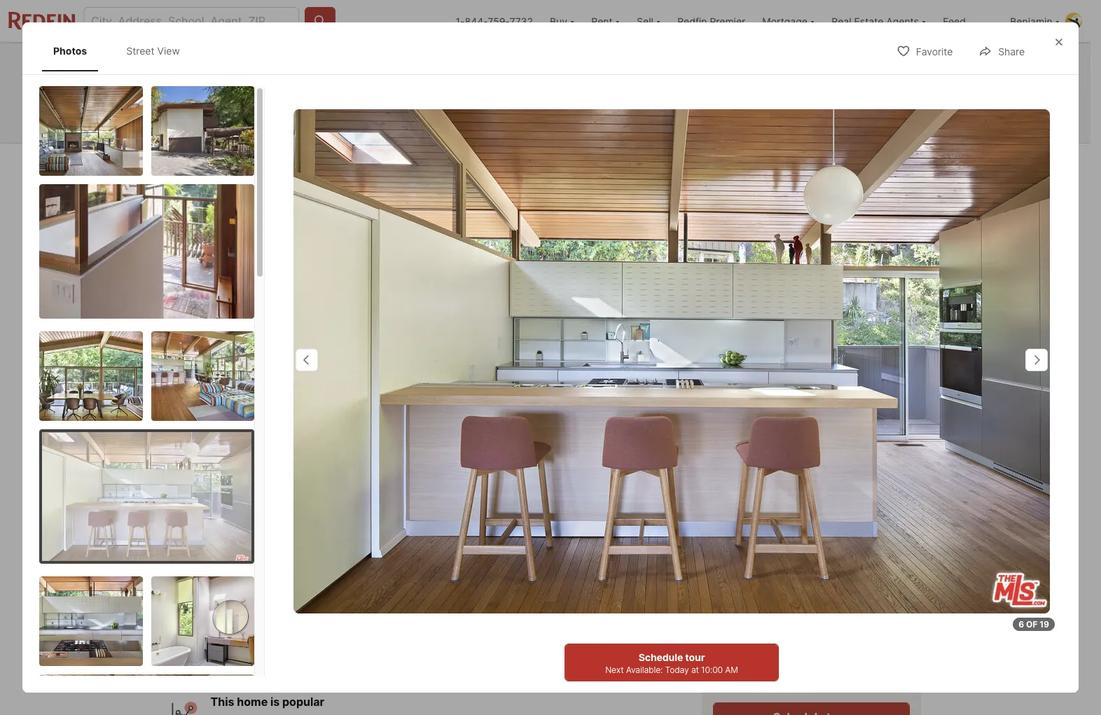 Task type: vqa. For each thing, say whether or not it's contained in the screenshot.
1st Oct from left
no



Task type: describe. For each thing, give the bounding box(es) containing it.
open sat, 1pm to 4pm link
[[170, 183, 696, 543]]

nov for 3
[[850, 591, 868, 601]]

0 horizontal spatial 3
[[366, 617, 377, 636]]

street inside tab
[[126, 45, 155, 57]]

home
[[237, 695, 268, 709]]

active
[[239, 559, 274, 571]]

19 photos
[[851, 509, 898, 521]]

daily
[[267, 92, 292, 106]]

in
[[746, 670, 754, 680]]

x-out
[[807, 157, 833, 168]]

1pm
[[232, 198, 250, 209]]

open sat, 1pm to 4pm
[[187, 198, 284, 209]]

schools
[[566, 157, 603, 169]]

property details
[[348, 157, 421, 169]]

similar
[[373, 92, 407, 106]]

for
[[291, 72, 307, 86]]

next
[[605, 665, 624, 675]]

view for the street view button
[[244, 509, 268, 521]]

tab list for x-out
[[170, 144, 630, 180]]

for
[[182, 559, 202, 571]]

feed link
[[186, 155, 237, 172]]

street view inside button
[[213, 509, 268, 521]]

active link
[[239, 559, 274, 571]]

hit
[[449, 92, 462, 106]]

2185 basil ln , los angeles , ca 90077
[[170, 585, 372, 599]]

sale & tax history
[[453, 157, 534, 169]]

wednesday
[[727, 630, 772, 639]]

est.
[[170, 640, 187, 652]]

1-844-759-7732 link
[[456, 15, 533, 27]]

-
[[232, 559, 236, 571]]

feed button
[[935, 0, 1002, 42]]

pre-
[[266, 640, 287, 652]]

nov for 2
[[788, 591, 807, 601]]

basil
[[200, 585, 226, 599]]

844-
[[465, 15, 488, 27]]

next image
[[893, 604, 915, 627]]

approved
[[287, 640, 332, 652]]

property details tab
[[331, 146, 437, 180]]

19 inside 19 photos button
[[851, 509, 862, 521]]

feed inside button
[[943, 15, 966, 27]]

schedule tour next available: today at 10:00 am
[[605, 651, 738, 675]]

redfin image
[[171, 62, 234, 125]]

1-
[[456, 15, 465, 27]]

schools tab
[[550, 146, 619, 180]]

looking for homes like this? get daily updates when similar homes hit the market.
[[245, 72, 526, 106]]

sat,
[[212, 198, 230, 209]]

los
[[248, 585, 267, 599]]

angeles
[[270, 585, 313, 599]]

19 inside dialog
[[1040, 619, 1049, 630]]

tour in person
[[723, 670, 788, 680]]

redfin inside button
[[677, 15, 707, 27]]

available:
[[626, 665, 663, 675]]

1 horizontal spatial homes
[[410, 92, 446, 106]]

2185
[[170, 585, 197, 599]]

19 photos button
[[820, 501, 910, 529]]

favorite button for x-out
[[689, 147, 770, 176]]

1 vertical spatial feed
[[214, 157, 237, 169]]

photos
[[53, 45, 87, 57]]

1 horizontal spatial premier
[[814, 568, 857, 582]]

759-
[[488, 15, 510, 27]]

10:00
[[701, 665, 723, 675]]

market.
[[486, 92, 526, 106]]

today
[[665, 665, 689, 675]]

tour in person list box
[[713, 660, 910, 691]]

favorite button for share
[[884, 37, 965, 65]]

tour with a redfin premier agent
[[713, 568, 891, 582]]

property
[[348, 157, 388, 169]]

at
[[691, 665, 699, 675]]

0 horizontal spatial share
[[882, 157, 909, 168]]

share button inside dialog
[[967, 37, 1037, 65]]

/mo
[[226, 640, 244, 652]]

$17,438
[[190, 640, 226, 652]]

get pre-approved link
[[247, 640, 332, 652]]



Task type: locate. For each thing, give the bounding box(es) containing it.
1 vertical spatial share
[[882, 157, 909, 168]]

view inside tab
[[157, 45, 180, 57]]

1 vertical spatial favorite
[[721, 157, 758, 168]]

0 horizontal spatial 2
[[426, 617, 436, 636]]

nov 3
[[850, 591, 868, 631]]

view inside button
[[244, 509, 268, 521]]

tab list
[[39, 31, 205, 71], [170, 144, 630, 180]]

1 horizontal spatial nov
[[788, 591, 807, 601]]

1 nov from the left
[[727, 591, 745, 601]]

2185 basil ln, los angeles, ca 90077 image
[[170, 183, 696, 540], [702, 183, 921, 359], [702, 364, 921, 540]]

tour left with
[[713, 568, 738, 582]]

1 horizontal spatial favorite button
[[884, 37, 965, 65]]

&
[[476, 157, 482, 169]]

3 down agent
[[850, 601, 866, 631]]

0 vertical spatial view
[[157, 45, 180, 57]]

nov 2
[[788, 591, 807, 631]]

person
[[756, 670, 788, 680]]

share button
[[967, 37, 1037, 65], [851, 147, 921, 176]]

0 vertical spatial tab list
[[39, 31, 205, 71]]

3
[[850, 601, 866, 631], [366, 617, 377, 636]]

0 horizontal spatial street view
[[126, 45, 180, 57]]

6
[[1019, 619, 1024, 630]]

favorite for x-out
[[721, 157, 758, 168]]

1 vertical spatial tab list
[[170, 144, 630, 180]]

favorite button
[[884, 37, 965, 65], [689, 147, 770, 176]]

1 horizontal spatial feed
[[943, 15, 966, 27]]

out
[[817, 157, 833, 168]]

tab list containing photos
[[39, 31, 205, 71]]

ca
[[319, 585, 335, 599]]

nov down agent
[[850, 591, 868, 601]]

tour
[[713, 568, 738, 582], [723, 670, 745, 680]]

tax
[[485, 157, 499, 169]]

0 horizontal spatial share button
[[851, 147, 921, 176]]

2 , from the left
[[313, 585, 316, 599]]

street
[[126, 45, 155, 57], [213, 509, 242, 521]]

view up 'active'
[[244, 509, 268, 521]]

0 vertical spatial get
[[245, 92, 264, 106]]

1 vertical spatial get
[[247, 640, 264, 652]]

1 vertical spatial share button
[[851, 147, 921, 176]]

0 vertical spatial street view
[[126, 45, 180, 57]]

tab list inside dialog
[[39, 31, 205, 71]]

photos
[[864, 509, 898, 521]]

get inside $2,395,000 est. $17,438 /mo get pre-approved
[[247, 640, 264, 652]]

1
[[727, 601, 739, 631]]

premier
[[710, 15, 745, 27], [814, 568, 857, 582]]

0 horizontal spatial favorite button
[[689, 147, 770, 176]]

7732
[[510, 15, 533, 27]]

3 inside nov 3
[[850, 601, 866, 631]]

nov 1 wednesday
[[727, 591, 772, 639]]

0 horizontal spatial street
[[126, 45, 155, 57]]

None button
[[721, 585, 777, 646], [783, 586, 839, 645], [845, 586, 901, 645], [721, 585, 777, 646], [783, 586, 839, 645], [845, 586, 901, 645]]

option
[[802, 660, 910, 691]]

City, Address, School, Agent, ZIP search field
[[83, 7, 299, 35]]

0 vertical spatial share button
[[967, 37, 1037, 65]]

1 horizontal spatial view
[[244, 509, 268, 521]]

photos tab
[[42, 34, 98, 68]]

1 vertical spatial premier
[[814, 568, 857, 582]]

redfin premier
[[677, 15, 745, 27]]

0 vertical spatial share
[[998, 46, 1025, 58]]

user photo image
[[1065, 13, 1082, 29]]

tour left in
[[723, 670, 745, 680]]

0 vertical spatial premier
[[710, 15, 745, 27]]

history
[[502, 157, 534, 169]]

get down the looking
[[245, 92, 264, 106]]

tour
[[685, 651, 705, 663]]

share
[[998, 46, 1025, 58], [882, 157, 909, 168]]

1 horizontal spatial street view
[[213, 509, 268, 521]]

like
[[349, 72, 368, 86]]

4pm
[[265, 198, 284, 209]]

popular
[[282, 695, 324, 709]]

tour inside list box
[[723, 670, 745, 680]]

tour for tour in person
[[723, 670, 745, 680]]

agent
[[860, 568, 891, 582]]

favorite button inside dialog
[[884, 37, 965, 65]]

favorite
[[916, 46, 953, 58], [721, 157, 758, 168]]

1 horizontal spatial street
[[213, 509, 242, 521]]

0 horizontal spatial favorite
[[721, 157, 758, 168]]

overview tab
[[253, 146, 331, 180]]

1 horizontal spatial share button
[[967, 37, 1037, 65]]

favorite for share
[[916, 46, 953, 58]]

0 horizontal spatial premier
[[710, 15, 745, 27]]

1 vertical spatial street
[[213, 509, 242, 521]]

0 horizontal spatial feed
[[214, 157, 237, 169]]

1 horizontal spatial 3
[[850, 601, 866, 631]]

of
[[1026, 619, 1038, 630]]

looking
[[245, 72, 289, 86]]

this home is popular
[[210, 695, 324, 709]]

1 vertical spatial favorite button
[[689, 147, 770, 176]]

1-844-759-7732
[[456, 15, 533, 27]]

view for "tab list" containing photos
[[157, 45, 180, 57]]

image image
[[39, 86, 143, 175], [151, 86, 254, 175], [39, 184, 254, 318], [39, 331, 143, 421], [151, 331, 254, 421], [42, 432, 251, 561], [39, 576, 143, 666], [151, 576, 254, 666]]

get right /mo
[[247, 640, 264, 652]]

redfin
[[677, 15, 707, 27], [776, 568, 812, 582]]

street view button
[[181, 501, 280, 529]]

x-out button
[[775, 147, 845, 176]]

sale
[[453, 157, 473, 169]]

tab list containing feed
[[170, 144, 630, 180]]

2185 basil ln image
[[293, 109, 1050, 613]]

1 vertical spatial view
[[244, 509, 268, 521]]

dialog containing photos
[[22, 22, 1079, 715]]

submit search image
[[313, 14, 327, 28]]

premier inside button
[[710, 15, 745, 27]]

1 horizontal spatial ,
[[313, 585, 316, 599]]

0 horizontal spatial ,
[[242, 585, 245, 599]]

view down city, address, school, agent, zip search box
[[157, 45, 180, 57]]

2 inside nov 2
[[788, 601, 804, 631]]

1 , from the left
[[242, 585, 245, 599]]

0 horizontal spatial view
[[157, 45, 180, 57]]

dialog
[[22, 22, 1079, 715]]

to
[[252, 198, 264, 209]]

3 down the 90077
[[366, 617, 377, 636]]

0 horizontal spatial 19
[[851, 509, 862, 521]]

am
[[725, 665, 738, 675]]

tab list for share
[[39, 31, 205, 71]]

1 horizontal spatial 2
[[788, 601, 804, 631]]

sale & tax history tab
[[437, 146, 550, 180]]

map entry image
[[587, 557, 680, 650]]

2 horizontal spatial nov
[[850, 591, 868, 601]]

the
[[465, 92, 483, 106]]

0 vertical spatial favorite button
[[884, 37, 965, 65]]

90077
[[338, 585, 372, 599]]

1 horizontal spatial redfin
[[776, 568, 812, 582]]

street view tab
[[115, 34, 191, 68]]

0 horizontal spatial redfin
[[677, 15, 707, 27]]

0 vertical spatial homes
[[309, 72, 346, 86]]

ln
[[229, 585, 242, 599]]

1 horizontal spatial favorite
[[916, 46, 953, 58]]

0 vertical spatial redfin
[[677, 15, 707, 27]]

, left ca
[[313, 585, 316, 599]]

open
[[187, 198, 210, 209]]

1 vertical spatial redfin
[[776, 568, 812, 582]]

for sale - active
[[182, 559, 274, 571]]

,
[[242, 585, 245, 599], [313, 585, 316, 599]]

is
[[270, 695, 280, 709]]

1 vertical spatial street view
[[213, 509, 268, 521]]

3 nov from the left
[[850, 591, 868, 601]]

0 vertical spatial 19
[[851, 509, 862, 521]]

6 of 19
[[1019, 619, 1049, 630]]

this
[[210, 695, 234, 709]]

homes up updates
[[309, 72, 346, 86]]

street view inside tab
[[126, 45, 180, 57]]

this?
[[371, 72, 398, 86]]

$2,395,000
[[170, 617, 264, 636]]

0 vertical spatial feed
[[943, 15, 966, 27]]

0 horizontal spatial nov
[[727, 591, 745, 601]]

get inside "looking for homes like this? get daily updates when similar homes hit the market."
[[245, 92, 264, 106]]

19 right of
[[1040, 619, 1049, 630]]

x-
[[807, 157, 817, 168]]

street view up -
[[213, 509, 268, 521]]

updates
[[295, 92, 338, 106]]

street down city, address, school, agent, zip search box
[[126, 45, 155, 57]]

schedule
[[639, 651, 683, 663]]

feed
[[943, 15, 966, 27], [214, 157, 237, 169]]

homes
[[309, 72, 346, 86], [410, 92, 446, 106]]

1 vertical spatial 19
[[1040, 619, 1049, 630]]

0 vertical spatial street
[[126, 45, 155, 57]]

1 horizontal spatial share
[[998, 46, 1025, 58]]

nov for 1
[[727, 591, 745, 601]]

details
[[391, 157, 421, 169]]

nov down with
[[727, 591, 745, 601]]

0 horizontal spatial homes
[[309, 72, 346, 86]]

nov inside nov 1 wednesday
[[727, 591, 745, 601]]

1 vertical spatial tour
[[723, 670, 745, 680]]

1 horizontal spatial 19
[[1040, 619, 1049, 630]]

street view down city, address, school, agent, zip search box
[[126, 45, 180, 57]]

tour for tour with a redfin premier agent
[[713, 568, 738, 582]]

homes left hit
[[410, 92, 446, 106]]

0 vertical spatial favorite
[[916, 46, 953, 58]]

19 left photos on the bottom right
[[851, 509, 862, 521]]

when
[[341, 92, 370, 106]]

street up 'for sale - active' on the bottom left
[[213, 509, 242, 521]]

0 vertical spatial tour
[[713, 568, 738, 582]]

2 nov from the left
[[788, 591, 807, 601]]

19
[[851, 509, 862, 521], [1040, 619, 1049, 630]]

street inside button
[[213, 509, 242, 521]]

nov down tour with a redfin premier agent
[[788, 591, 807, 601]]

with
[[740, 568, 764, 582]]

overview
[[269, 157, 315, 169]]

1 vertical spatial homes
[[410, 92, 446, 106]]

favorite inside dialog
[[916, 46, 953, 58]]

view
[[157, 45, 180, 57], [244, 509, 268, 521]]

$2,395,000 est. $17,438 /mo get pre-approved
[[170, 617, 332, 652]]

2
[[788, 601, 804, 631], [426, 617, 436, 636]]

a
[[767, 568, 774, 582]]

, left the "los"
[[242, 585, 245, 599]]

2,292
[[493, 617, 539, 636]]

sale
[[205, 559, 229, 571]]

redfin premier button
[[669, 0, 754, 42]]



